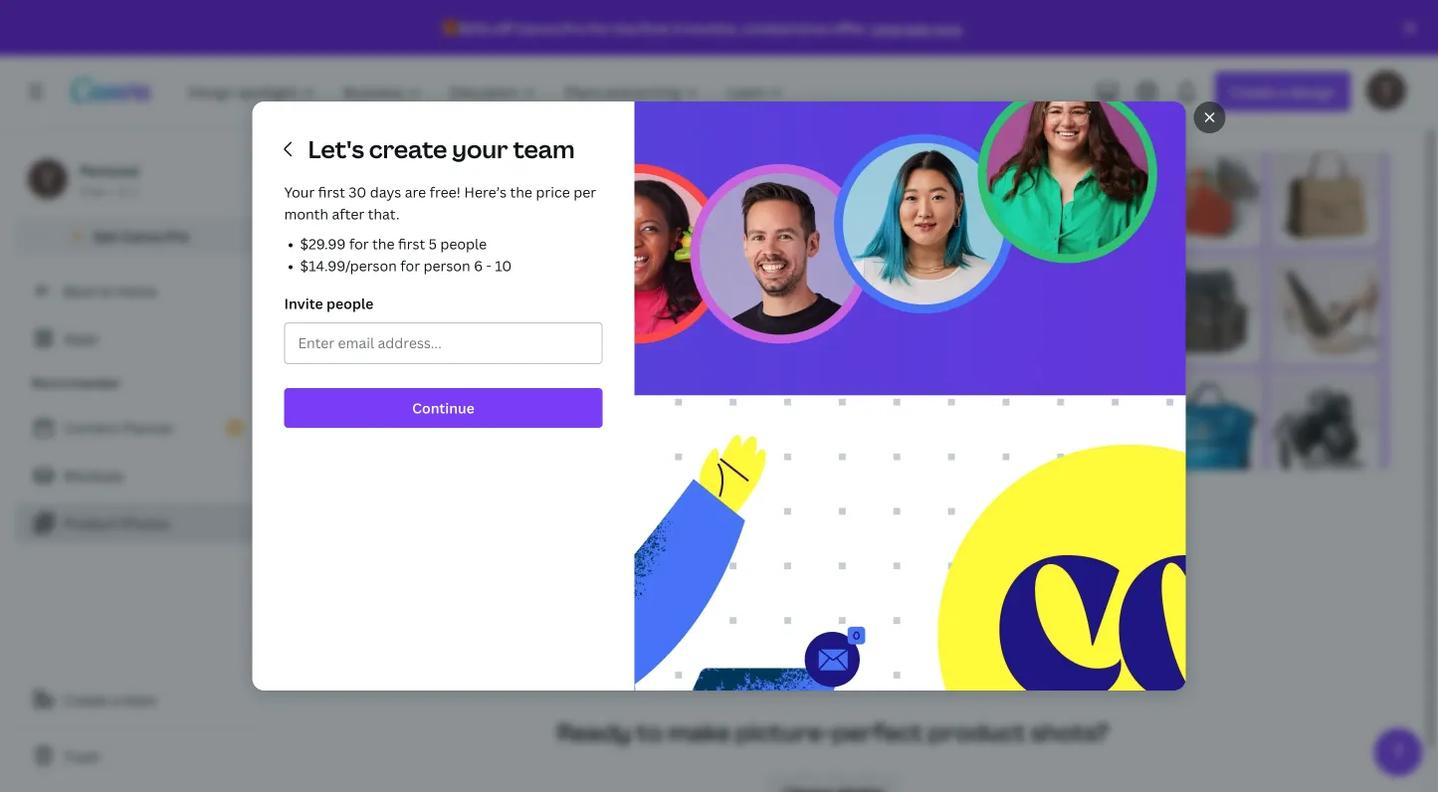 Task type: vqa. For each thing, say whether or not it's contained in the screenshot.
rightmost Product Photos
yes



Task type: describe. For each thing, give the bounding box(es) containing it.
here's
[[464, 183, 507, 202]]

upgrade
[[871, 18, 930, 37]]

ready
[[557, 716, 632, 749]]

planner
[[122, 419, 174, 438]]

free!
[[430, 183, 461, 202]]

recommended
[[32, 375, 120, 391]]

to inside magically bulk edit photos to get your products ready for sale. simply upload photos or folders, select a style, and we'll perfect them for you.
[[504, 271, 520, 292]]

-
[[486, 256, 492, 275]]

for up $14.99/person
[[349, 234, 369, 253]]

team inside create a team button
[[123, 690, 157, 709]]

1 horizontal spatial canva
[[516, 18, 559, 37]]

get canva pro button
[[16, 217, 259, 255]]

$29.99 for the first 5 people $14.99/person for person 6 - 10
[[300, 234, 512, 275]]

product photos" image
[[968, 151, 1392, 470]]

your inside magically bulk edit photos to get your products ready for sale. simply upload photos or folders, select a style, and we'll perfect them for you.
[[552, 271, 587, 292]]

trash link
[[16, 737, 259, 777]]

continue button
[[284, 388, 603, 428]]

let's
[[308, 133, 364, 165]]

back to home link
[[16, 271, 259, 311]]

folders,
[[491, 297, 550, 318]]

.
[[961, 18, 965, 37]]

Email to invite text field
[[298, 325, 589, 362]]

let's create your team
[[308, 133, 575, 165]]

choose photos
[[315, 381, 417, 400]]

invite people
[[284, 294, 374, 313]]

products
[[591, 271, 661, 292]]

6
[[474, 256, 483, 275]]

style,
[[617, 297, 658, 318]]

to for back to home
[[99, 281, 113, 300]]

simply
[[299, 297, 351, 318]]

after
[[332, 205, 365, 224]]

now
[[933, 18, 961, 37]]

bulk
[[375, 271, 408, 292]]

back
[[64, 281, 96, 300]]

5
[[429, 234, 437, 253]]

your first 30 days are free! here's the price per month after that.
[[284, 183, 596, 224]]

days
[[370, 183, 402, 202]]

your
[[284, 183, 315, 202]]

get canva pro
[[93, 227, 190, 245]]

the inside "$29.99 for the first 5 people $14.99/person for person 6 - 10"
[[372, 234, 395, 253]]

them
[[359, 323, 399, 344]]

photos inside button
[[369, 381, 417, 400]]

2 horizontal spatial first
[[640, 18, 670, 37]]

per
[[574, 183, 596, 202]]

invite
[[284, 294, 323, 313]]

get
[[524, 271, 548, 292]]

create
[[369, 133, 447, 165]]

personal
[[80, 161, 139, 180]]

content planner link
[[16, 408, 259, 448]]

people inside "$29.99 for the first 5 people $14.99/person for person 6 - 10"
[[440, 234, 487, 253]]

upload
[[355, 297, 409, 318]]

mockups link
[[16, 456, 259, 496]]

0 vertical spatial photos
[[446, 271, 500, 292]]

upgrade now button
[[871, 18, 961, 37]]

sale.
[[739, 271, 773, 292]]

picture-
[[736, 716, 832, 749]]

0 vertical spatial the
[[614, 18, 637, 37]]

select
[[554, 297, 600, 318]]

for left person
[[401, 256, 420, 275]]

magically
[[299, 271, 371, 292]]

1
[[132, 183, 139, 199]]

first inside "$29.99 for the first 5 people $14.99/person for person 6 - 10"
[[398, 234, 425, 253]]

ready
[[665, 271, 709, 292]]

for up we'll
[[712, 271, 735, 292]]

to for ready to make picture-perfect product shots?
[[637, 716, 663, 749]]



Task type: locate. For each thing, give the bounding box(es) containing it.
a
[[604, 297, 613, 318], [112, 690, 120, 709]]

the inside the your first 30 days are free! here's the price per month after that.
[[510, 183, 533, 202]]

0 horizontal spatial to
[[99, 281, 113, 300]]

0 vertical spatial people
[[440, 234, 487, 253]]

canva right get
[[121, 227, 163, 245]]

1 horizontal spatial a
[[604, 297, 613, 318]]

$14.99/person
[[300, 256, 397, 275]]

photos
[[435, 210, 548, 253], [121, 514, 169, 533]]

0 horizontal spatial your
[[452, 133, 508, 165]]

0 horizontal spatial product photos
[[64, 514, 169, 533]]

team up price
[[513, 133, 575, 165]]

photos down mockups link
[[121, 514, 169, 533]]

2 vertical spatial the
[[372, 234, 395, 253]]

first left 3
[[640, 18, 670, 37]]

top level navigation element
[[175, 72, 800, 112]]

0 horizontal spatial photos
[[121, 514, 169, 533]]

0 vertical spatial product photos
[[299, 210, 548, 253]]

get
[[93, 227, 118, 245]]

0 vertical spatial photos
[[435, 210, 548, 253]]

🎁 50% off canva pro for the first 3 months. limited time offer. upgrade now .
[[442, 18, 965, 37]]

ready to make picture-perfect product shots?
[[557, 716, 1109, 749]]

offer.
[[831, 18, 868, 37]]

to left 'get' at top
[[504, 271, 520, 292]]

content
[[64, 419, 119, 438]]

1 vertical spatial product photos
[[64, 514, 169, 533]]

canva right the off on the left
[[516, 18, 559, 37]]

1 vertical spatial team
[[123, 690, 157, 709]]

to left the "make"
[[637, 716, 663, 749]]

first left 5
[[398, 234, 425, 253]]

1 horizontal spatial list
[[284, 233, 603, 277]]

apps link
[[16, 319, 259, 358]]

1 horizontal spatial perfect
[[832, 716, 924, 749]]

1 horizontal spatial photos
[[435, 210, 548, 253]]

a right create
[[112, 690, 120, 709]]

choose photos button
[[299, 370, 433, 410]]

create a team
[[64, 690, 157, 709]]

1 vertical spatial the
[[510, 183, 533, 202]]

1 horizontal spatial team
[[513, 133, 575, 165]]

2 vertical spatial photos
[[369, 381, 417, 400]]

1 vertical spatial pro
[[166, 227, 190, 245]]

product
[[299, 210, 429, 253], [64, 514, 118, 533]]

•
[[109, 183, 113, 199]]

0 horizontal spatial canva
[[121, 227, 163, 245]]

1 vertical spatial your
[[552, 271, 587, 292]]

1 vertical spatial people
[[327, 294, 374, 313]]

back to home
[[64, 281, 157, 300]]

continue
[[412, 399, 475, 418]]

1 vertical spatial photos
[[121, 514, 169, 533]]

pro right the off on the left
[[562, 18, 586, 37]]

people
[[440, 234, 487, 253], [327, 294, 374, 313]]

0 vertical spatial list
[[284, 233, 603, 277]]

0 horizontal spatial product
[[64, 514, 118, 533]]

1 horizontal spatial to
[[504, 271, 520, 292]]

product up $14.99/person
[[299, 210, 429, 253]]

to inside back to home link
[[99, 281, 113, 300]]

1 horizontal spatial product
[[299, 210, 429, 253]]

content planner
[[64, 419, 174, 438]]

your up here's
[[452, 133, 508, 165]]

canva
[[516, 18, 559, 37], [121, 227, 163, 245]]

1 vertical spatial product
[[64, 514, 118, 533]]

1 vertical spatial list
[[16, 408, 259, 544]]

pro up back to home link
[[166, 227, 190, 245]]

the left price
[[510, 183, 533, 202]]

choose
[[315, 381, 366, 400]]

3
[[672, 18, 681, 37]]

0 vertical spatial perfect
[[299, 323, 355, 344]]

0 vertical spatial pro
[[562, 18, 586, 37]]

limited
[[743, 18, 794, 37]]

photos up or
[[446, 271, 500, 292]]

0 vertical spatial team
[[513, 133, 575, 165]]

first
[[640, 18, 670, 37], [318, 183, 345, 202], [398, 234, 425, 253]]

1 horizontal spatial product photos
[[299, 210, 548, 253]]

0 vertical spatial product
[[299, 210, 429, 253]]

10
[[495, 256, 512, 275]]

$29.99
[[300, 234, 346, 253]]

0 horizontal spatial a
[[112, 690, 120, 709]]

shots?
[[1031, 716, 1109, 749]]

price
[[536, 183, 570, 202]]

0 horizontal spatial people
[[327, 294, 374, 313]]

for left you.
[[403, 323, 426, 344]]

product inside product photos link
[[64, 514, 118, 533]]

0 horizontal spatial pro
[[166, 227, 190, 245]]

2 horizontal spatial the
[[614, 18, 637, 37]]

pro
[[562, 18, 586, 37], [166, 227, 190, 245]]

photos up you.
[[413, 297, 467, 318]]

product down mockups on the left bottom of the page
[[64, 514, 118, 533]]

0 horizontal spatial list
[[16, 408, 259, 544]]

people up 6
[[440, 234, 487, 253]]

2 vertical spatial first
[[398, 234, 425, 253]]

🎁
[[442, 18, 456, 37]]

0 horizontal spatial the
[[372, 234, 395, 253]]

0 vertical spatial a
[[604, 297, 613, 318]]

photos up -
[[435, 210, 548, 253]]

list containing $29.99 for the first 5 people
[[284, 233, 603, 277]]

people down the magically
[[327, 294, 374, 313]]

magically bulk edit photos to get your products ready for sale. simply upload photos or folders, select a style, and we'll perfect them for you.
[[299, 271, 773, 344]]

you.
[[430, 323, 462, 344]]

product photos down 'are' on the top of page
[[299, 210, 548, 253]]

create a team button
[[16, 680, 259, 720]]

a inside create a team button
[[112, 690, 120, 709]]

your up select
[[552, 271, 587, 292]]

a inside magically bulk edit photos to get your products ready for sale. simply upload photos or folders, select a style, and we'll perfect them for you.
[[604, 297, 613, 318]]

1 vertical spatial first
[[318, 183, 345, 202]]

we'll
[[695, 297, 729, 318]]

1 vertical spatial a
[[112, 690, 120, 709]]

0 vertical spatial canva
[[516, 18, 559, 37]]

1 horizontal spatial people
[[440, 234, 487, 253]]

0 horizontal spatial first
[[318, 183, 345, 202]]

perfect
[[299, 323, 355, 344], [832, 716, 924, 749]]

0 vertical spatial your
[[452, 133, 508, 165]]

product photos
[[299, 210, 548, 253], [64, 514, 169, 533]]

1 horizontal spatial first
[[398, 234, 425, 253]]

list containing content planner
[[16, 408, 259, 544]]

2 horizontal spatial to
[[637, 716, 663, 749]]

30
[[349, 183, 367, 202]]

canva inside 'button'
[[121, 227, 163, 245]]

person
[[424, 256, 471, 275]]

that.
[[368, 205, 400, 224]]

or
[[471, 297, 487, 318]]

product photos down mockups link
[[64, 514, 169, 533]]

50%
[[459, 18, 490, 37]]

first inside the your first 30 days are free! here's the price per month after that.
[[318, 183, 345, 202]]

make
[[668, 716, 731, 749]]

the
[[614, 18, 637, 37], [510, 183, 533, 202], [372, 234, 395, 253]]

months.
[[684, 18, 740, 37]]

month
[[284, 205, 329, 224]]

1 horizontal spatial the
[[510, 183, 533, 202]]

the down that.
[[372, 234, 395, 253]]

0 horizontal spatial team
[[123, 690, 157, 709]]

apps
[[64, 329, 98, 348]]

for left 3
[[589, 18, 611, 37]]

1 vertical spatial photos
[[413, 297, 467, 318]]

free •
[[80, 183, 113, 199]]

1 horizontal spatial your
[[552, 271, 587, 292]]

0 vertical spatial first
[[640, 18, 670, 37]]

photos right 'choose'
[[369, 381, 417, 400]]

trash
[[64, 747, 100, 766]]

team right create
[[123, 690, 157, 709]]

1 horizontal spatial pro
[[562, 18, 586, 37]]

mockups
[[64, 466, 124, 485]]

1 vertical spatial canva
[[121, 227, 163, 245]]

create
[[64, 690, 108, 709]]

edit
[[412, 271, 442, 292]]

are
[[405, 183, 426, 202]]

team
[[513, 133, 575, 165], [123, 690, 157, 709]]

off
[[493, 18, 513, 37]]

first left 30
[[318, 183, 345, 202]]

0 horizontal spatial perfect
[[299, 323, 355, 344]]

product
[[929, 716, 1026, 749]]

home
[[117, 281, 157, 300]]

time
[[797, 18, 828, 37]]

free
[[80, 183, 105, 199]]

your
[[452, 133, 508, 165], [552, 271, 587, 292]]

list
[[284, 233, 603, 277], [16, 408, 259, 544]]

a left style,
[[604, 297, 613, 318]]

for
[[589, 18, 611, 37], [349, 234, 369, 253], [401, 256, 420, 275], [712, 271, 735, 292], [403, 323, 426, 344]]

perfect inside magically bulk edit photos to get your products ready for sale. simply upload photos or folders, select a style, and we'll perfect them for you.
[[299, 323, 355, 344]]

product photos link
[[16, 504, 259, 544]]

the left 3
[[614, 18, 637, 37]]

1 vertical spatial perfect
[[832, 716, 924, 749]]

pro inside 'button'
[[166, 227, 190, 245]]

to right back
[[99, 281, 113, 300]]

photos
[[446, 271, 500, 292], [413, 297, 467, 318], [369, 381, 417, 400]]

and
[[662, 297, 691, 318]]



